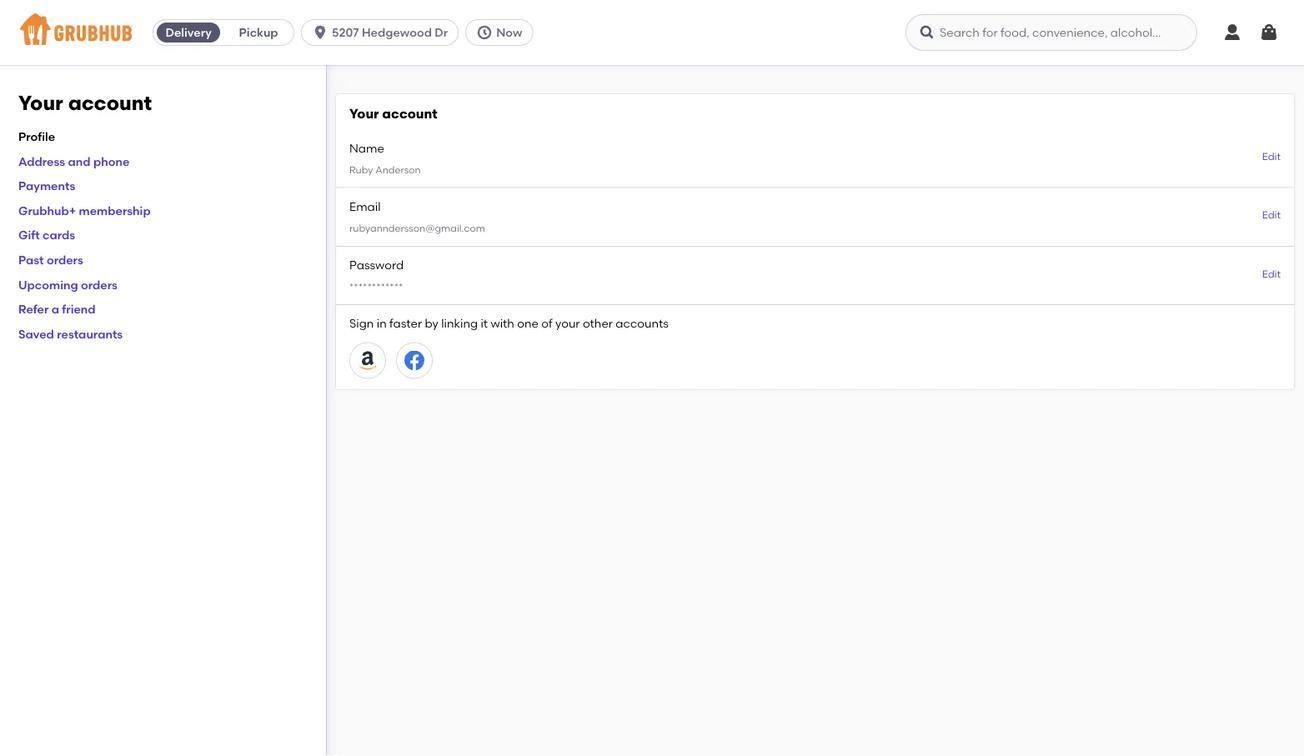 Task type: describe. For each thing, give the bounding box(es) containing it.
refer a friend
[[18, 302, 96, 316]]

edit button for password
[[1263, 267, 1281, 281]]

edit button for email
[[1263, 208, 1281, 223]]

************
[[350, 281, 403, 293]]

delivery button
[[154, 19, 224, 46]]

upcoming orders link
[[18, 278, 118, 292]]

grubhub+
[[18, 204, 76, 218]]

email
[[350, 200, 381, 214]]

rubyanndersson@gmail.com
[[350, 223, 485, 234]]

2 horizontal spatial svg image
[[1260, 23, 1280, 43]]

svg image for 5207 hedgewood dr
[[312, 24, 329, 41]]

account inside form
[[382, 106, 438, 122]]

membership
[[79, 204, 151, 218]]

Search for food, convenience, alcohol... search field
[[906, 14, 1198, 51]]

grubhub+ membership link
[[18, 204, 151, 218]]

name
[[350, 141, 384, 155]]

gift
[[18, 228, 40, 242]]

delivery
[[166, 25, 212, 40]]

anderson
[[376, 164, 421, 176]]

your account inside form
[[350, 106, 438, 122]]

saved restaurants link
[[18, 327, 123, 341]]

orders for past orders
[[47, 253, 83, 267]]

edit for password
[[1263, 268, 1281, 280]]

login with facebook image
[[405, 351, 425, 371]]

dr
[[435, 25, 448, 40]]

gift cards link
[[18, 228, 75, 242]]

edit for name
[[1263, 151, 1281, 163]]

upcoming orders
[[18, 278, 118, 292]]

past orders
[[18, 253, 83, 267]]

other
[[583, 317, 613, 331]]

edit for email
[[1263, 209, 1281, 221]]

cards
[[43, 228, 75, 242]]

0 horizontal spatial account
[[68, 91, 152, 115]]

address
[[18, 154, 65, 168]]

friend
[[62, 302, 96, 316]]

ruby
[[350, 164, 373, 176]]

ruby anderson
[[350, 164, 421, 176]]

profile
[[18, 129, 55, 144]]

profile link
[[18, 129, 55, 144]]

address and phone
[[18, 154, 130, 168]]

edit button for name
[[1263, 150, 1281, 164]]

with
[[491, 317, 515, 331]]

0 horizontal spatial your
[[18, 91, 63, 115]]

accounts
[[616, 317, 669, 331]]

and
[[68, 154, 91, 168]]

restaurants
[[57, 327, 123, 341]]

of
[[542, 317, 553, 331]]

it
[[481, 317, 488, 331]]

saved
[[18, 327, 54, 341]]

5207 hedgewood dr
[[332, 25, 448, 40]]

in
[[377, 317, 387, 331]]



Task type: locate. For each thing, give the bounding box(es) containing it.
by
[[425, 317, 439, 331]]

account
[[68, 91, 152, 115], [382, 106, 438, 122]]

1 edit from the top
[[1263, 151, 1281, 163]]

1 vertical spatial orders
[[81, 278, 118, 292]]

your
[[18, 91, 63, 115], [350, 106, 379, 122]]

faster
[[390, 317, 422, 331]]

1 horizontal spatial account
[[382, 106, 438, 122]]

0 vertical spatial edit button
[[1263, 150, 1281, 164]]

1 horizontal spatial your
[[350, 106, 379, 122]]

your account form
[[336, 94, 1295, 389]]

your account up and
[[18, 91, 152, 115]]

one
[[517, 317, 539, 331]]

phone
[[93, 154, 130, 168]]

edit
[[1263, 151, 1281, 163], [1263, 209, 1281, 221], [1263, 268, 1281, 280]]

sign in faster by linking it with one of your other accounts
[[350, 317, 669, 331]]

edit button
[[1263, 150, 1281, 164], [1263, 208, 1281, 223], [1263, 267, 1281, 281]]

0 horizontal spatial your account
[[18, 91, 152, 115]]

past orders link
[[18, 253, 83, 267]]

0 horizontal spatial svg image
[[312, 24, 329, 41]]

address and phone link
[[18, 154, 130, 168]]

svg image for now
[[476, 24, 493, 41]]

sign
[[350, 317, 374, 331]]

gift cards
[[18, 228, 75, 242]]

5207 hedgewood dr button
[[301, 19, 466, 46]]

orders
[[47, 253, 83, 267], [81, 278, 118, 292]]

1 horizontal spatial svg image
[[1223, 23, 1243, 43]]

your account
[[18, 91, 152, 115], [350, 106, 438, 122]]

svg image inside 5207 hedgewood dr button
[[312, 24, 329, 41]]

3 edit button from the top
[[1263, 267, 1281, 281]]

account up name
[[382, 106, 438, 122]]

2 vertical spatial edit
[[1263, 268, 1281, 280]]

orders for upcoming orders
[[81, 278, 118, 292]]

3 edit from the top
[[1263, 268, 1281, 280]]

past
[[18, 253, 44, 267]]

refer
[[18, 302, 49, 316]]

5207
[[332, 25, 359, 40]]

refer a friend link
[[18, 302, 96, 316]]

1 horizontal spatial your account
[[350, 106, 438, 122]]

0 vertical spatial orders
[[47, 253, 83, 267]]

1 edit button from the top
[[1263, 150, 1281, 164]]

saved restaurants
[[18, 327, 123, 341]]

your inside form
[[350, 106, 379, 122]]

payments
[[18, 179, 75, 193]]

pickup
[[239, 25, 278, 40]]

your
[[556, 317, 580, 331]]

your account up name
[[350, 106, 438, 122]]

grubhub+ membership
[[18, 204, 151, 218]]

orders up "upcoming orders"
[[47, 253, 83, 267]]

your up profile
[[18, 91, 63, 115]]

svg image
[[1260, 23, 1280, 43], [312, 24, 329, 41], [476, 24, 493, 41]]

2 vertical spatial edit button
[[1263, 267, 1281, 281]]

now button
[[466, 19, 540, 46]]

hedgewood
[[362, 25, 432, 40]]

your up name
[[350, 106, 379, 122]]

svg image
[[1223, 23, 1243, 43], [919, 24, 936, 41]]

upcoming
[[18, 278, 78, 292]]

login with amazon image
[[358, 351, 378, 371]]

svg image inside now button
[[476, 24, 493, 41]]

payments link
[[18, 179, 75, 193]]

1 horizontal spatial svg image
[[476, 24, 493, 41]]

1 vertical spatial edit button
[[1263, 208, 1281, 223]]

account up phone
[[68, 91, 152, 115]]

0 vertical spatial edit
[[1263, 151, 1281, 163]]

2 edit button from the top
[[1263, 208, 1281, 223]]

1 vertical spatial edit
[[1263, 209, 1281, 221]]

orders up friend
[[81, 278, 118, 292]]

0 horizontal spatial svg image
[[919, 24, 936, 41]]

password
[[350, 258, 404, 272]]

linking
[[442, 317, 478, 331]]

a
[[51, 302, 59, 316]]

main navigation navigation
[[0, 0, 1305, 65]]

pickup button
[[224, 19, 294, 46]]

now
[[496, 25, 523, 40]]

2 edit from the top
[[1263, 209, 1281, 221]]



Task type: vqa. For each thing, say whether or not it's contained in the screenshot.
4.4
no



